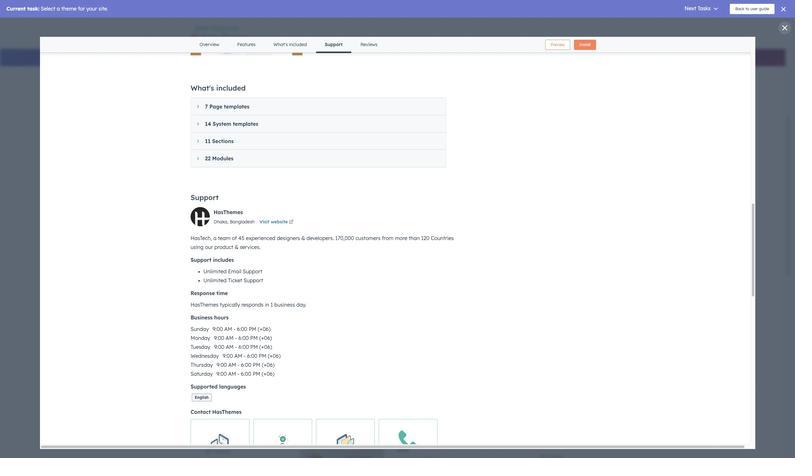Task type: locate. For each thing, give the bounding box(es) containing it.
shop
[[201, 32, 219, 42]]

back to theme library link
[[191, 26, 240, 31]]

shop themes
[[201, 32, 249, 42]]

library
[[225, 26, 240, 31]]



Task type: describe. For each thing, give the bounding box(es) containing it.
back
[[195, 26, 205, 31]]

back to theme library
[[195, 26, 240, 31]]

themes
[[222, 32, 249, 42]]

close image
[[783, 25, 788, 30]]

to
[[206, 26, 210, 31]]

theme
[[211, 26, 224, 31]]



Task type: vqa. For each thing, say whether or not it's contained in the screenshot.
Back
yes



